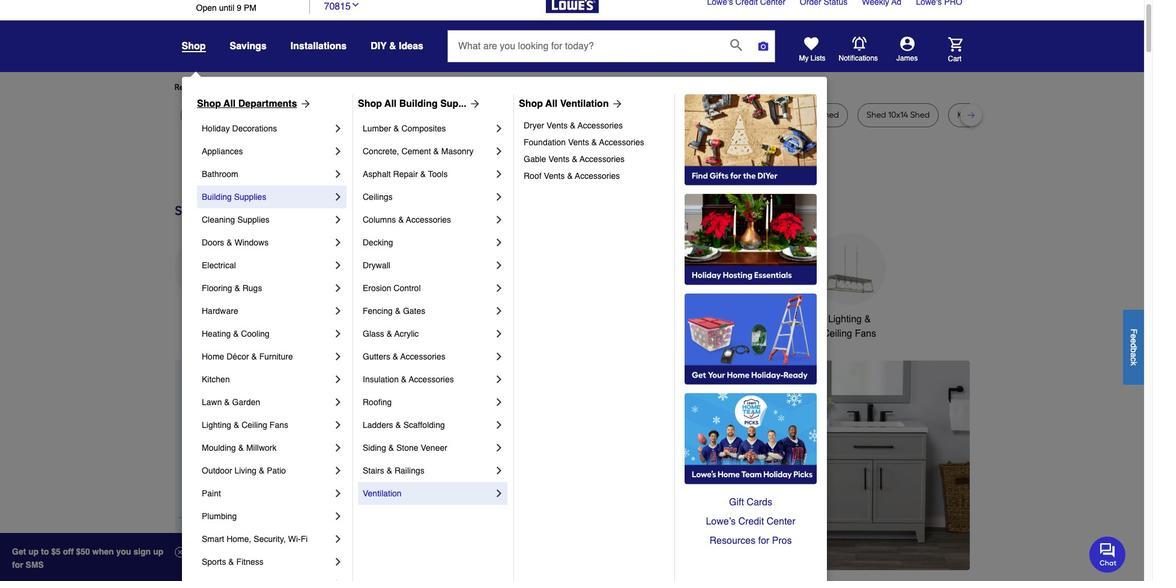 Task type: describe. For each thing, give the bounding box(es) containing it.
decking link
[[363, 231, 493, 254]]

cleaning supplies link
[[202, 208, 332, 231]]

a
[[1129, 353, 1139, 357]]

chevron right image for stairs & railings
[[493, 465, 505, 477]]

mower
[[213, 110, 239, 120]]

1 horizontal spatial building
[[399, 99, 438, 109]]

dryer vents & accessories
[[524, 121, 623, 130]]

vents for foundation
[[568, 138, 589, 147]]

70815
[[324, 1, 351, 12]]

more suggestions for you link
[[308, 82, 414, 94]]

bathroom inside bathroom button
[[646, 314, 688, 325]]

kitchen for kitchen
[[202, 375, 230, 384]]

chevron right image for roofing
[[493, 396, 505, 408]]

suggestions
[[329, 82, 376, 93]]

lighting & ceiling fans link
[[202, 414, 332, 437]]

millwork
[[246, 443, 277, 453]]

chevron right image for concrete, cement & masonry
[[493, 145, 505, 157]]

hardware link
[[202, 300, 332, 323]]

lawn
[[202, 398, 222, 407]]

peel
[[266, 110, 282, 120]]

kitchen for kitchen faucets
[[450, 314, 482, 325]]

find gifts for the diyer. image
[[685, 94, 817, 186]]

outdoor living & patio link
[[202, 460, 332, 482]]

1 e from the top
[[1129, 334, 1139, 339]]

lowe's wishes you and your family a happy hanukkah. image
[[175, 159, 970, 189]]

lowe's home improvement cart image
[[948, 37, 963, 51]]

lawn
[[190, 110, 211, 120]]

chevron right image for lumber & composites
[[493, 123, 505, 135]]

arrow right image inside shop all building sup... link
[[467, 98, 481, 110]]

concrete, cement & masonry link
[[363, 140, 493, 163]]

dryer
[[524, 121, 544, 130]]

erosion control
[[363, 284, 421, 293]]

chevron right image for paint
[[332, 488, 344, 500]]

acrylic
[[394, 329, 419, 339]]

lowe's home improvement logo image
[[546, 0, 599, 27]]

chevron right image for doors & windows
[[332, 237, 344, 249]]

appliances inside button
[[187, 314, 234, 325]]

diy & ideas button
[[371, 35, 423, 57]]

bathroom button
[[631, 233, 703, 327]]

decorations for christmas
[[368, 329, 419, 339]]

erosion control link
[[363, 277, 493, 300]]

1 up from the left
[[28, 547, 39, 557]]

faucets
[[485, 314, 519, 325]]

drywall
[[363, 261, 390, 270]]

chevron right image for lawn & garden
[[332, 396, 344, 408]]

wi-
[[288, 535, 301, 544]]

insulation & accessories link
[[363, 368, 493, 391]]

dryer vents & accessories link
[[524, 117, 666, 134]]

chevron right image for ladders & scaffolding
[[493, 419, 505, 431]]

ventilation link
[[363, 482, 493, 505]]

interior
[[392, 110, 419, 120]]

chevron right image for kitchen
[[332, 374, 344, 386]]

bathroom link
[[202, 163, 332, 186]]

lumber
[[363, 124, 391, 133]]

0 vertical spatial appliances
[[202, 147, 243, 156]]

concrete,
[[363, 147, 399, 156]]

shop all ventilation
[[519, 99, 609, 109]]

garden
[[232, 398, 260, 407]]

heating
[[202, 329, 231, 339]]

sports
[[202, 557, 226, 567]]

accessories inside gutters & accessories link
[[400, 352, 446, 362]]

siding & stone veneer
[[363, 443, 447, 453]]

moulding
[[202, 443, 236, 453]]

supplies for cleaning supplies
[[237, 215, 270, 225]]

columns & accessories link
[[363, 208, 493, 231]]

9
[[237, 3, 241, 13]]

christmas decorations button
[[357, 233, 429, 341]]

door interior
[[372, 110, 419, 120]]

chevron right image for flooring & rugs
[[332, 282, 344, 294]]

for up 'departments' on the top of the page
[[271, 82, 282, 93]]

0 horizontal spatial home
[[202, 352, 224, 362]]

plumbing link
[[202, 505, 332, 528]]

holiday
[[202, 124, 230, 133]]

my lists link
[[799, 37, 826, 63]]

lowe's home improvement lists image
[[804, 37, 818, 51]]

open
[[196, 3, 217, 13]]

moulding & millwork link
[[202, 437, 332, 460]]

chevron right image for fencing & gates
[[493, 305, 505, 317]]

when
[[92, 547, 114, 557]]

smart for smart home, security, wi-fi
[[202, 535, 224, 544]]

chevron right image for decking
[[493, 237, 505, 249]]

roofing
[[363, 398, 392, 407]]

lawn & garden
[[202, 398, 260, 407]]

fans inside lighting & ceiling fans
[[855, 329, 876, 339]]

foundation vents & accessories link
[[524, 134, 666, 151]]

shed for shed outdoor storage
[[706, 110, 726, 120]]

chevron right image for holiday decorations
[[332, 123, 344, 135]]

hardware
[[202, 306, 238, 316]]

chevron right image for siding & stone veneer
[[493, 442, 505, 454]]

chevron right image for plumbing
[[332, 511, 344, 523]]

chevron right image for hardware
[[332, 305, 344, 317]]

all for building
[[385, 99, 397, 109]]

0 horizontal spatial fans
[[270, 420, 288, 430]]

lighting & ceiling fans inside button
[[823, 314, 876, 339]]

chevron down image
[[351, 0, 360, 9]]

lumber & composites link
[[363, 117, 493, 140]]

for inside 'get up to $5 off $50 when you sign up for sms'
[[12, 560, 23, 570]]

k
[[1129, 362, 1139, 366]]

siding & stone veneer link
[[363, 437, 493, 460]]

chevron right image for lighting & ceiling fans
[[332, 419, 344, 431]]

0 horizontal spatial lighting
[[202, 420, 231, 430]]

wallpaper
[[304, 110, 344, 120]]

storage
[[762, 110, 792, 120]]

sports & fitness
[[202, 557, 264, 567]]

c
[[1129, 357, 1139, 362]]

shop for shop all building sup...
[[358, 99, 382, 109]]

ceilings link
[[363, 186, 493, 208]]

outdoor living & patio
[[202, 466, 286, 476]]

cooling
[[241, 329, 270, 339]]

1 vertical spatial lighting & ceiling fans
[[202, 420, 288, 430]]

scroll to item #3 image
[[675, 549, 704, 554]]

refrigerator
[[447, 110, 492, 120]]

christmas decorations
[[368, 314, 419, 339]]

outdoor
[[728, 110, 760, 120]]

chevron right image for glass & acrylic
[[493, 328, 505, 340]]

search image
[[730, 39, 742, 51]]

chevron right image for gutters & accessories
[[493, 351, 505, 363]]

appliances button
[[175, 233, 247, 327]]

ventilation inside shop all ventilation link
[[560, 99, 609, 109]]

gable vents & accessories link
[[524, 151, 666, 168]]

smart home button
[[722, 233, 794, 327]]

cart
[[948, 54, 962, 63]]

accessories inside columns & accessories link
[[406, 215, 451, 225]]

control
[[394, 284, 421, 293]]

gift cards link
[[685, 493, 817, 512]]

shop all building sup... link
[[358, 97, 481, 111]]

doors & windows link
[[202, 231, 332, 254]]

stairs & railings
[[363, 466, 425, 476]]

chevron right image for electrical
[[332, 260, 344, 272]]

savings
[[230, 41, 267, 52]]

asphalt
[[363, 169, 391, 179]]

recommended searches for you heading
[[175, 82, 970, 94]]

lighting inside button
[[828, 314, 862, 325]]

gift cards
[[729, 497, 772, 508]]

decking
[[363, 238, 393, 247]]

my lists
[[799, 54, 826, 62]]

gates
[[403, 306, 425, 316]]

columns
[[363, 215, 396, 225]]

electrical link
[[202, 254, 332, 277]]

chevron right image for insulation & accessories
[[493, 374, 505, 386]]

chevron right image for moulding & millwork
[[332, 442, 344, 454]]

holiday hosting essentials. image
[[685, 194, 817, 285]]

asphalt repair & tools link
[[363, 163, 493, 186]]

moulding & millwork
[[202, 443, 277, 453]]

accessories inside gable vents & accessories link
[[580, 154, 625, 164]]



Task type: vqa. For each thing, say whether or not it's contained in the screenshot.
Bathroom in button
yes



Task type: locate. For each thing, give the bounding box(es) containing it.
all up door interior
[[385, 99, 397, 109]]

25 days of deals. don't miss deals every day. same-day delivery on in-stock orders placed by 2 p m. image
[[175, 360, 369, 571]]

arrow right image down more
[[297, 98, 311, 110]]

1 vertical spatial decorations
[[368, 329, 419, 339]]

supplies for building supplies
[[234, 192, 266, 202]]

shop up lawn mower
[[197, 99, 221, 109]]

you left more
[[284, 82, 298, 93]]

shop all departments
[[197, 99, 297, 109]]

scroll to item #2 image
[[646, 549, 675, 554]]

shop inside shop all ventilation link
[[519, 99, 543, 109]]

shop for shop all ventilation
[[519, 99, 543, 109]]

1 vertical spatial fans
[[270, 420, 288, 430]]

smart for smart home
[[731, 314, 757, 325]]

up right sign
[[153, 547, 163, 557]]

supplies up 'windows'
[[237, 215, 270, 225]]

1 shed from the left
[[706, 110, 726, 120]]

vents up roof vents & accessories
[[549, 154, 570, 164]]

1 horizontal spatial home
[[760, 314, 785, 325]]

bathroom inside bathroom link
[[202, 169, 238, 179]]

0 horizontal spatial ceiling
[[242, 420, 267, 430]]

1 vertical spatial smart
[[202, 535, 224, 544]]

lumber & composites
[[363, 124, 446, 133]]

0 vertical spatial bathroom
[[202, 169, 238, 179]]

1 vertical spatial appliances
[[187, 314, 234, 325]]

1 you from the left
[[284, 82, 298, 93]]

cleaning supplies
[[202, 215, 270, 225]]

chevron right image for drywall
[[493, 260, 505, 272]]

0 horizontal spatial building
[[202, 192, 232, 202]]

off
[[63, 547, 74, 557]]

arrow right image
[[297, 98, 311, 110], [609, 98, 623, 110]]

get
[[12, 547, 26, 557]]

shed right 10x14
[[910, 110, 930, 120]]

shop up door
[[358, 99, 382, 109]]

plumbing
[[202, 512, 237, 521]]

chevron right image for columns & accessories
[[493, 214, 505, 226]]

composites
[[402, 124, 446, 133]]

cart button
[[931, 37, 963, 63]]

1 vertical spatial supplies
[[237, 215, 270, 225]]

décor
[[227, 352, 249, 362]]

1 horizontal spatial all
[[385, 99, 397, 109]]

2 shed from the left
[[820, 110, 839, 120]]

holiday decorations link
[[202, 117, 332, 140]]

vents for dryer
[[547, 121, 568, 130]]

1 horizontal spatial kitchen
[[450, 314, 482, 325]]

None search field
[[447, 30, 775, 74]]

chevron right image for cleaning supplies
[[332, 214, 344, 226]]

shed 10x14 shed
[[867, 110, 930, 120]]

0 horizontal spatial up
[[28, 547, 39, 557]]

up
[[28, 547, 39, 557], [153, 547, 163, 557]]

0 vertical spatial kitchen
[[450, 314, 482, 325]]

chevron right image for bathroom
[[332, 168, 344, 180]]

vents for roof
[[544, 171, 565, 181]]

3 shed from the left
[[867, 110, 886, 120]]

you up shop all building sup...
[[391, 82, 405, 93]]

electrical
[[202, 261, 236, 270]]

sports & fitness link
[[202, 551, 332, 574]]

1 arrow right image from the left
[[297, 98, 311, 110]]

all for ventilation
[[546, 99, 558, 109]]

ventilation down 'stairs'
[[363, 489, 402, 499]]

chevron right image for sports & fitness
[[332, 556, 344, 568]]

supplies
[[234, 192, 266, 202], [237, 215, 270, 225]]

for inside resources for pros link
[[758, 536, 770, 547]]

1 horizontal spatial up
[[153, 547, 163, 557]]

kitchen left faucets
[[450, 314, 482, 325]]

recommended searches for you
[[175, 82, 298, 93]]

kitchen
[[450, 314, 482, 325], [202, 375, 230, 384]]

accessories inside foundation vents & accessories link
[[599, 138, 644, 147]]

0 horizontal spatial you
[[284, 82, 298, 93]]

heating & cooling
[[202, 329, 270, 339]]

1 horizontal spatial bathroom
[[646, 314, 688, 325]]

1 horizontal spatial smart
[[731, 314, 757, 325]]

arrow right image for shop all departments
[[297, 98, 311, 110]]

kobalt
[[958, 110, 982, 120]]

chevron right image for appliances
[[332, 145, 344, 157]]

for left pros
[[758, 536, 770, 547]]

rugs
[[242, 284, 262, 293]]

0 horizontal spatial kitchen
[[202, 375, 230, 384]]

kitchen up lawn
[[202, 375, 230, 384]]

you for more suggestions for you
[[391, 82, 405, 93]]

0 horizontal spatial lighting & ceiling fans
[[202, 420, 288, 430]]

vents up the foundation
[[547, 121, 568, 130]]

outdoor
[[202, 466, 232, 476]]

0 horizontal spatial arrow right image
[[297, 98, 311, 110]]

shop inside shop all departments link
[[197, 99, 221, 109]]

for up door
[[378, 82, 389, 93]]

shop button
[[182, 40, 206, 52]]

0 vertical spatial ventilation
[[560, 99, 609, 109]]

f e e d b a c k
[[1129, 329, 1139, 366]]

0 horizontal spatial shop
[[197, 99, 221, 109]]

1 horizontal spatial shop
[[358, 99, 382, 109]]

vents
[[547, 121, 568, 130], [568, 138, 589, 147], [549, 154, 570, 164], [544, 171, 565, 181]]

decorations for holiday
[[232, 124, 277, 133]]

foundation
[[524, 138, 566, 147]]

arrow right image for shop all ventilation
[[609, 98, 623, 110]]

accessories up insulation & accessories link
[[400, 352, 446, 362]]

0 vertical spatial decorations
[[232, 124, 277, 133]]

2 up from the left
[[153, 547, 163, 557]]

more suggestions for you
[[308, 82, 405, 93]]

building up interior
[[399, 99, 438, 109]]

lawn mower
[[190, 110, 239, 120]]

gift
[[729, 497, 744, 508]]

chevron right image
[[493, 123, 505, 135], [493, 145, 505, 157], [332, 168, 344, 180], [332, 191, 344, 203], [493, 214, 505, 226], [332, 260, 344, 272], [493, 282, 505, 294], [332, 305, 344, 317], [493, 305, 505, 317], [332, 351, 344, 363], [493, 374, 505, 386], [493, 419, 505, 431], [332, 488, 344, 500], [332, 533, 344, 545], [332, 556, 344, 568]]

0 horizontal spatial arrow right image
[[467, 98, 481, 110]]

e up d
[[1129, 334, 1139, 339]]

1 all from the left
[[224, 99, 236, 109]]

shop up toilet
[[519, 99, 543, 109]]

chat invite button image
[[1090, 536, 1126, 573]]

chevron right image for ventilation
[[493, 488, 505, 500]]

shed for shed 10x14 shed
[[867, 110, 886, 120]]

2 horizontal spatial shop
[[519, 99, 543, 109]]

paint link
[[202, 482, 332, 505]]

1 horizontal spatial arrow right image
[[609, 98, 623, 110]]

for
[[271, 82, 282, 93], [378, 82, 389, 93], [758, 536, 770, 547], [12, 560, 23, 570]]

accessories down gable vents & accessories link
[[575, 171, 620, 181]]

1 vertical spatial lighting
[[202, 420, 231, 430]]

0 vertical spatial home
[[760, 314, 785, 325]]

shop 25 days of deals by category image
[[175, 201, 970, 221]]

building up cleaning at left top
[[202, 192, 232, 202]]

0 vertical spatial ceiling
[[823, 329, 852, 339]]

accessories inside 'roof vents & accessories' link
[[575, 171, 620, 181]]

patio
[[267, 466, 286, 476]]

0 vertical spatial arrow right image
[[467, 98, 481, 110]]

get up to $5 off $50 when you sign up for sms
[[12, 547, 163, 570]]

e up b
[[1129, 339, 1139, 343]]

1 horizontal spatial arrow right image
[[948, 465, 960, 477]]

1 horizontal spatial fans
[[855, 329, 876, 339]]

lowe's home team holiday picks. image
[[685, 393, 817, 485]]

kitchen link
[[202, 368, 332, 391]]

accessories up gable vents & accessories link
[[599, 138, 644, 147]]

chevron right image for asphalt repair & tools
[[493, 168, 505, 180]]

chevron right image for home décor & furniture
[[332, 351, 344, 363]]

shop
[[197, 99, 221, 109], [358, 99, 382, 109], [519, 99, 543, 109]]

arrow right image inside shop all ventilation link
[[609, 98, 623, 110]]

ventilation inside ventilation link
[[363, 489, 402, 499]]

2 horizontal spatial all
[[546, 99, 558, 109]]

all
[[224, 99, 236, 109], [385, 99, 397, 109], [546, 99, 558, 109]]

vents for gable
[[549, 154, 570, 164]]

cleaning
[[202, 215, 235, 225]]

3 shop from the left
[[519, 99, 543, 109]]

insulation & accessories
[[363, 375, 454, 384]]

searches
[[234, 82, 269, 93]]

4 shed from the left
[[910, 110, 930, 120]]

my
[[799, 54, 809, 62]]

d
[[1129, 343, 1139, 348]]

arrow left image
[[398, 465, 410, 477]]

shop all building sup...
[[358, 99, 467, 109]]

accessories up roofing 'link'
[[409, 375, 454, 384]]

arrow right image left hardie in the right of the page
[[609, 98, 623, 110]]

all down recommended searches for you heading
[[546, 99, 558, 109]]

shop inside shop all building sup... link
[[358, 99, 382, 109]]

0 vertical spatial lighting & ceiling fans
[[823, 314, 876, 339]]

accessories inside insulation & accessories link
[[409, 375, 454, 384]]

0 horizontal spatial decorations
[[232, 124, 277, 133]]

for inside more suggestions for you link
[[378, 82, 389, 93]]

lowe's home improvement notification center image
[[852, 37, 867, 51]]

shed left outdoor
[[706, 110, 726, 120]]

1 horizontal spatial decorations
[[368, 329, 419, 339]]

& inside 'link'
[[387, 466, 392, 476]]

3 all from the left
[[546, 99, 558, 109]]

lowe's credit center link
[[685, 512, 817, 532]]

ceiling
[[823, 329, 852, 339], [242, 420, 267, 430]]

Search Query text field
[[448, 31, 721, 62]]

ceiling inside button
[[823, 329, 852, 339]]

accessories inside 'dryer vents & accessories' link
[[578, 121, 623, 130]]

recommended
[[175, 82, 232, 93]]

home inside 'button'
[[760, 314, 785, 325]]

pros
[[772, 536, 792, 547]]

2 e from the top
[[1129, 339, 1139, 343]]

chevron right image for erosion control
[[493, 282, 505, 294]]

2 you from the left
[[391, 82, 405, 93]]

0 vertical spatial smart
[[731, 314, 757, 325]]

chevron right image for ceilings
[[493, 191, 505, 203]]

roof vents & accessories
[[524, 171, 620, 181]]

for down get
[[12, 560, 23, 570]]

up left to
[[28, 547, 39, 557]]

vents right roof
[[544, 171, 565, 181]]

1 shop from the left
[[197, 99, 221, 109]]

0 horizontal spatial all
[[224, 99, 236, 109]]

erosion
[[363, 284, 391, 293]]

camera image
[[757, 40, 769, 52]]

shop for shop all departments
[[197, 99, 221, 109]]

christmas
[[372, 314, 415, 325]]

lowe's
[[706, 517, 736, 527]]

decorations
[[232, 124, 277, 133], [368, 329, 419, 339]]

decorations down christmas
[[368, 329, 419, 339]]

2 arrow right image from the left
[[609, 98, 623, 110]]

0 vertical spatial fans
[[855, 329, 876, 339]]

ladders
[[363, 420, 393, 430]]

savings button
[[230, 35, 267, 57]]

10x14
[[888, 110, 908, 120]]

all up mower
[[224, 99, 236, 109]]

1 horizontal spatial ceiling
[[823, 329, 852, 339]]

0 horizontal spatial smart
[[202, 535, 224, 544]]

accessories up foundation vents & accessories link on the top
[[578, 121, 623, 130]]

get your home holiday-ready. image
[[685, 294, 817, 385]]

kitchen faucets
[[450, 314, 519, 325]]

you for recommended searches for you
[[284, 82, 298, 93]]

1 horizontal spatial lighting & ceiling fans
[[823, 314, 876, 339]]

up to 40 percent off select vanities. plus, get free local delivery on select vanities. image
[[388, 360, 970, 571]]

accessories up decking link
[[406, 215, 451, 225]]

gable vents & accessories
[[524, 154, 625, 164]]

decorations inside button
[[368, 329, 419, 339]]

drywall link
[[363, 254, 493, 277]]

0 vertical spatial building
[[399, 99, 438, 109]]

e
[[1129, 334, 1139, 339], [1129, 339, 1139, 343]]

0 vertical spatial supplies
[[234, 192, 266, 202]]

shed left 10x14
[[867, 110, 886, 120]]

appliances up heating
[[187, 314, 234, 325]]

chevron right image for heating & cooling
[[332, 328, 344, 340]]

chevron right image for smart home, security, wi-fi
[[332, 533, 344, 545]]

open until 9 pm
[[196, 3, 256, 13]]

chevron right image for outdoor living & patio
[[332, 465, 344, 477]]

all for departments
[[224, 99, 236, 109]]

kitchen inside button
[[450, 314, 482, 325]]

decorations down peel
[[232, 124, 277, 133]]

stairs
[[363, 466, 384, 476]]

gable
[[524, 154, 546, 164]]

1 vertical spatial ceiling
[[242, 420, 267, 430]]

home
[[760, 314, 785, 325], [202, 352, 224, 362]]

smart home, security, wi-fi link
[[202, 528, 332, 551]]

arrow right image inside shop all departments link
[[297, 98, 311, 110]]

roof
[[524, 171, 542, 181]]

2 all from the left
[[385, 99, 397, 109]]

supplies up cleaning supplies
[[234, 192, 266, 202]]

0 horizontal spatial ventilation
[[363, 489, 402, 499]]

0 vertical spatial lighting
[[828, 314, 862, 325]]

appliances down holiday
[[202, 147, 243, 156]]

glass
[[363, 329, 384, 339]]

accessories
[[578, 121, 623, 130], [599, 138, 644, 147], [580, 154, 625, 164], [575, 171, 620, 181], [406, 215, 451, 225], [400, 352, 446, 362], [409, 375, 454, 384]]

shed for shed
[[820, 110, 839, 120]]

resources for pros
[[710, 536, 792, 547]]

siding
[[363, 443, 386, 453]]

2 shop from the left
[[358, 99, 382, 109]]

sup...
[[440, 99, 467, 109]]

f
[[1129, 329, 1139, 334]]

center
[[767, 517, 796, 527]]

chevron right image for building supplies
[[332, 191, 344, 203]]

shed outdoor storage
[[706, 110, 792, 120]]

1 vertical spatial ventilation
[[363, 489, 402, 499]]

1 vertical spatial building
[[202, 192, 232, 202]]

fitness
[[236, 557, 264, 567]]

1 horizontal spatial you
[[391, 82, 405, 93]]

accessories down foundation vents & accessories link on the top
[[580, 154, 625, 164]]

peel stick wallpaper
[[266, 110, 344, 120]]

$50
[[76, 547, 90, 557]]

vents up gable vents & accessories
[[568, 138, 589, 147]]

1 vertical spatial bathroom
[[646, 314, 688, 325]]

smart inside 'button'
[[731, 314, 757, 325]]

0 horizontal spatial bathroom
[[202, 169, 238, 179]]

1 vertical spatial home
[[202, 352, 224, 362]]

ventilation up 'quikrete'
[[560, 99, 609, 109]]

1 vertical spatial kitchen
[[202, 375, 230, 384]]

scaffolding
[[403, 420, 445, 430]]

chevron right image
[[332, 123, 344, 135], [332, 145, 344, 157], [493, 168, 505, 180], [493, 191, 505, 203], [332, 214, 344, 226], [332, 237, 344, 249], [493, 237, 505, 249], [493, 260, 505, 272], [332, 282, 344, 294], [332, 328, 344, 340], [493, 328, 505, 340], [493, 351, 505, 363], [332, 374, 344, 386], [332, 396, 344, 408], [493, 396, 505, 408], [332, 419, 344, 431], [332, 442, 344, 454], [493, 442, 505, 454], [332, 465, 344, 477], [493, 465, 505, 477], [493, 488, 505, 500], [332, 511, 344, 523], [332, 579, 344, 581]]

kitchen faucets button
[[448, 233, 521, 327]]

james button
[[879, 37, 936, 63]]

arrow right image
[[467, 98, 481, 110], [948, 465, 960, 477]]

1 vertical spatial arrow right image
[[948, 465, 960, 477]]

shed right storage
[[820, 110, 839, 120]]

shop all departments link
[[197, 97, 311, 111]]

1 horizontal spatial lighting
[[828, 314, 862, 325]]

1 horizontal spatial ventilation
[[560, 99, 609, 109]]



